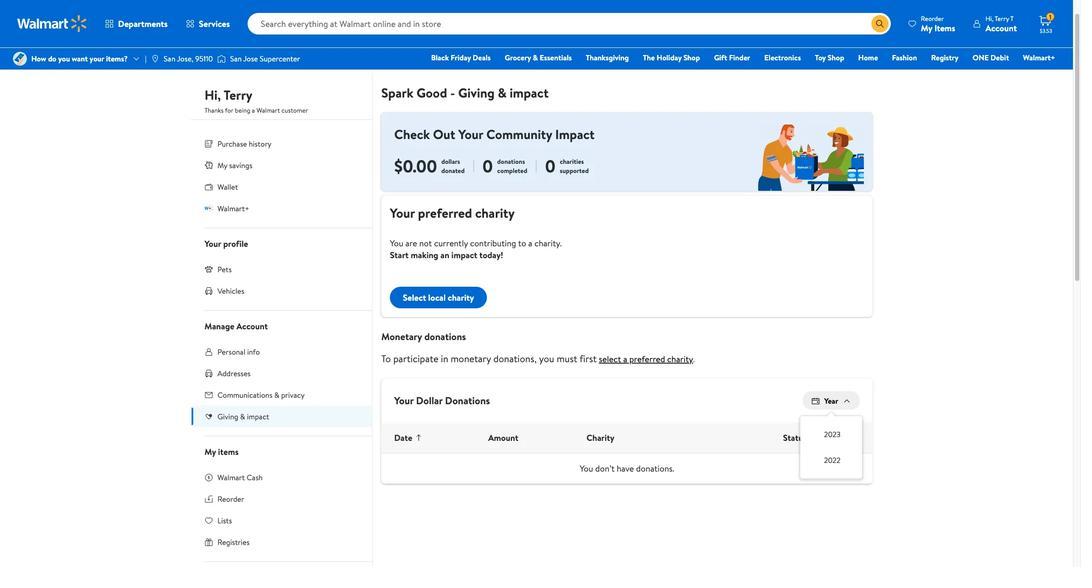 Task type: vqa. For each thing, say whether or not it's contained in the screenshot.
perfect-
no



Task type: locate. For each thing, give the bounding box(es) containing it.
san
[[164, 53, 175, 64], [230, 53, 242, 64]]

my inside reorder my items
[[921, 22, 933, 34]]

charity
[[476, 204, 515, 222], [448, 292, 474, 303], [668, 353, 694, 365]]

charity for your preferred charity
[[476, 204, 515, 222]]

0 vertical spatial walmart+ link
[[1019, 52, 1061, 63]]

0 vertical spatial preferred
[[418, 204, 472, 222]]

lists
[[218, 515, 232, 526]]

0 horizontal spatial san
[[164, 53, 175, 64]]

0 vertical spatial icon image
[[205, 161, 213, 169]]

1 vertical spatial donations
[[425, 330, 466, 343]]

essentials
[[540, 52, 572, 63]]

a right select
[[624, 353, 628, 365]]

& right grocery
[[533, 52, 538, 63]]

toy
[[815, 52, 826, 63]]

savings
[[229, 160, 253, 170]]

0 vertical spatial walmart
[[257, 106, 280, 115]]

0 horizontal spatial walmart+ link
[[192, 198, 372, 219]]

donations
[[445, 394, 490, 408]]

icon image up your profile
[[205, 204, 213, 213]]

my items
[[205, 446, 239, 458]]

0 horizontal spatial impact
[[247, 411, 269, 422]]

check out your community impact
[[394, 125, 595, 143]]

icon image inside pets link
[[205, 265, 213, 274]]

you for you don't have donations.
[[580, 463, 594, 475]]

2 0 from the left
[[545, 154, 556, 178]]

gift finder
[[714, 52, 751, 63]]

hi, inside hi, terry thanks for being a walmart customer
[[205, 86, 221, 104]]

0 vertical spatial reorder
[[921, 14, 944, 23]]

2 icon image from the top
[[205, 204, 213, 213]]

preferred inside to participate in monetary donations, you must first select a preferred charity .
[[630, 353, 666, 365]]

1 san from the left
[[164, 53, 175, 64]]

2 vertical spatial icon image
[[205, 265, 213, 274]]

1 shop from the left
[[684, 52, 700, 63]]

1 vertical spatial preferred
[[630, 353, 666, 365]]

1 vertical spatial charity
[[448, 292, 474, 303]]

0 horizontal spatial donations
[[425, 330, 466, 343]]

3 icon image from the top
[[205, 265, 213, 274]]

shop
[[684, 52, 700, 63], [828, 52, 845, 63]]

my for my account / spark good
[[205, 53, 215, 64]]

2 shop from the left
[[828, 52, 845, 63]]

2 horizontal spatial charity
[[668, 353, 694, 365]]

0 vertical spatial a
[[252, 106, 255, 115]]

account up info
[[237, 320, 268, 332]]

impact
[[510, 84, 549, 102], [452, 249, 478, 261], [247, 411, 269, 422]]

black friday deals
[[431, 52, 491, 63]]

charity.
[[535, 237, 562, 249]]

1 horizontal spatial you
[[580, 463, 594, 475]]

not
[[420, 237, 432, 249]]

2 horizontal spatial impact
[[510, 84, 549, 102]]

hi, for thanks for being a walmart customer
[[205, 86, 221, 104]]

0 horizontal spatial  image
[[151, 54, 160, 63]]

icon image for pets
[[205, 265, 213, 274]]

1 horizontal spatial donations
[[497, 157, 525, 166]]

0 horizontal spatial spark
[[254, 53, 273, 64]]

terry inside hi, terry t account
[[995, 14, 1010, 23]]

1 vertical spatial impact
[[452, 249, 478, 261]]

electronics
[[765, 52, 801, 63]]

how do you want your items?
[[31, 53, 128, 64]]

0 horizontal spatial a
[[252, 106, 255, 115]]

preferred up the currently
[[418, 204, 472, 222]]

donations up in
[[425, 330, 466, 343]]

reorder link
[[192, 488, 372, 510]]

walmart right being
[[257, 106, 280, 115]]

shop right toy
[[828, 52, 845, 63]]

 image right |
[[151, 54, 160, 63]]

1 vertical spatial you
[[580, 463, 594, 475]]

san for san jose, 95110
[[164, 53, 175, 64]]

search icon image
[[876, 19, 885, 28]]

1 vertical spatial walmart
[[218, 472, 245, 483]]

your up are
[[390, 204, 415, 222]]

0 vertical spatial walmart+
[[1024, 52, 1056, 63]]

1 horizontal spatial good
[[417, 84, 447, 102]]

walmart left cash
[[218, 472, 245, 483]]

you right do on the top
[[58, 53, 70, 64]]

1 horizontal spatial preferred
[[630, 353, 666, 365]]

giving right -
[[458, 84, 495, 102]]

my savings link
[[192, 154, 372, 176]]

1 horizontal spatial giving
[[458, 84, 495, 102]]

1 horizontal spatial 0
[[545, 154, 556, 178]]

amount
[[489, 432, 519, 444]]

reorder for reorder
[[218, 494, 244, 504]]

icon image for my savings
[[205, 161, 213, 169]]

your left profile
[[205, 238, 221, 249]]

hi, terry thanks for being a walmart customer
[[205, 86, 308, 115]]

1 horizontal spatial walmart+
[[1024, 52, 1056, 63]]

0 horizontal spatial you
[[390, 237, 404, 249]]

1 horizontal spatial walmart
[[257, 106, 280, 115]]

my account link
[[205, 53, 243, 64]]

terry up being
[[224, 86, 253, 104]]

hi, inside hi, terry t account
[[986, 14, 994, 23]]

a
[[252, 106, 255, 115], [529, 237, 533, 249], [624, 353, 628, 365]]

0 horizontal spatial walmart
[[218, 472, 245, 483]]

currently
[[434, 237, 468, 249]]

personal info
[[218, 346, 260, 357]]

terry inside hi, terry thanks for being a walmart customer
[[224, 86, 253, 104]]

select local charity button
[[390, 287, 487, 308]]

date
[[394, 432, 413, 444]]

1 horizontal spatial charity
[[476, 204, 515, 222]]

being
[[235, 106, 250, 115]]

& down communications
[[240, 411, 245, 422]]

your right 'out'
[[459, 125, 484, 143]]

1 0 from the left
[[483, 154, 493, 178]]

reorder up registry
[[921, 14, 944, 23]]

0 for 0 donations completed
[[483, 154, 493, 178]]

walmart+ link down $3.53
[[1019, 52, 1061, 63]]

san left /
[[230, 53, 242, 64]]

donations.
[[636, 463, 675, 475]]

fashion
[[893, 52, 918, 63]]

$0.00 dollars donated
[[394, 154, 465, 178]]

good right jose
[[275, 53, 292, 64]]

0 horizontal spatial reorder
[[218, 494, 244, 504]]

hi, left t
[[986, 14, 994, 23]]

1 vertical spatial hi,
[[205, 86, 221, 104]]

spark up check
[[382, 84, 414, 102]]

a inside to participate in monetary donations, you must first select a preferred charity .
[[624, 353, 628, 365]]

terry
[[995, 14, 1010, 23], [224, 86, 253, 104]]

0 horizontal spatial you
[[58, 53, 70, 64]]

1 horizontal spatial reorder
[[921, 14, 944, 23]]

history
[[249, 138, 272, 149]]

0 vertical spatial donations
[[497, 157, 525, 166]]

account up debit
[[986, 22, 1018, 34]]

Search search field
[[248, 13, 891, 35]]

grocery & essentials
[[505, 52, 572, 63]]

0 horizontal spatial 0
[[483, 154, 493, 178]]

a right being
[[252, 106, 255, 115]]

giving down communications
[[218, 411, 238, 422]]

you left don't
[[580, 463, 594, 475]]

your
[[459, 125, 484, 143], [390, 204, 415, 222], [205, 238, 221, 249], [394, 394, 414, 408]]

1 vertical spatial spark
[[382, 84, 414, 102]]

1 vertical spatial icon image
[[205, 204, 213, 213]]

do
[[48, 53, 56, 64]]

1 icon image from the top
[[205, 161, 213, 169]]

1 vertical spatial walmart+ link
[[192, 198, 372, 219]]

0 horizontal spatial terry
[[224, 86, 253, 104]]

1 vertical spatial reorder
[[218, 494, 244, 504]]

1 vertical spatial walmart+
[[218, 203, 250, 214]]

0 horizontal spatial shop
[[684, 52, 700, 63]]

2 vertical spatial charity
[[668, 353, 694, 365]]

2 vertical spatial a
[[624, 353, 628, 365]]

you left must
[[539, 352, 555, 366]]

2022
[[825, 455, 841, 465]]

you left are
[[390, 237, 404, 249]]

your preferred charity
[[390, 204, 515, 222]]

giving & impact
[[218, 411, 269, 422]]

t
[[1011, 14, 1014, 23]]

you
[[58, 53, 70, 64], [539, 352, 555, 366]]

2 san from the left
[[230, 53, 242, 64]]

holiday
[[657, 52, 682, 63]]

 image
[[13, 52, 27, 66]]

my for my savings
[[218, 160, 228, 170]]

a right to
[[529, 237, 533, 249]]

terry left t
[[995, 14, 1010, 23]]

0 left charities
[[545, 154, 556, 178]]

donations for 0
[[497, 157, 525, 166]]

1 horizontal spatial you
[[539, 352, 555, 366]]

impact right an
[[452, 249, 478, 261]]

1 horizontal spatial a
[[529, 237, 533, 249]]

walmart+ link
[[1019, 52, 1061, 63], [192, 198, 372, 219]]

1 horizontal spatial hi,
[[986, 14, 994, 23]]

your for your dollar donations
[[394, 394, 414, 408]]

& inside "link"
[[274, 390, 279, 400]]

1 vertical spatial terry
[[224, 86, 253, 104]]

preferred right select
[[630, 353, 666, 365]]

shop right holiday in the right top of the page
[[684, 52, 700, 63]]

vehicles link
[[192, 280, 372, 302]]

my savings
[[218, 160, 253, 170]]

0 horizontal spatial hi,
[[205, 86, 221, 104]]

0 vertical spatial you
[[58, 53, 70, 64]]

deals
[[473, 52, 491, 63]]

impact down communications & privacy
[[247, 411, 269, 422]]

hi,
[[986, 14, 994, 23], [205, 86, 221, 104]]

0 vertical spatial charity
[[476, 204, 515, 222]]

san left jose,
[[164, 53, 175, 64]]

select local charity
[[403, 292, 474, 303]]

0 left completed
[[483, 154, 493, 178]]

terry for for
[[224, 86, 253, 104]]

 image
[[217, 53, 226, 64], [151, 54, 160, 63]]

donations
[[497, 157, 525, 166], [425, 330, 466, 343]]

manage account
[[205, 320, 268, 332]]

charity for select local charity
[[448, 292, 474, 303]]

& left privacy
[[274, 390, 279, 400]]

&
[[533, 52, 538, 63], [498, 84, 507, 102], [274, 390, 279, 400], [240, 411, 245, 422]]

1 vertical spatial giving
[[218, 411, 238, 422]]

icon image
[[205, 161, 213, 169], [205, 204, 213, 213], [205, 265, 213, 274]]

san jose, 95110
[[164, 53, 213, 64]]

good
[[275, 53, 292, 64], [417, 84, 447, 102]]

1 horizontal spatial shop
[[828, 52, 845, 63]]

0
[[483, 154, 493, 178], [545, 154, 556, 178]]

charity inside button
[[448, 292, 474, 303]]

wallet link
[[192, 176, 372, 198]]

1 horizontal spatial terry
[[995, 14, 1010, 23]]

are
[[406, 237, 417, 249]]

spark
[[254, 53, 273, 64], [382, 84, 414, 102]]

0 horizontal spatial walmart+
[[218, 203, 250, 214]]

walmart+ link down my savings link
[[192, 198, 372, 219]]

0 horizontal spatial good
[[275, 53, 292, 64]]

donations inside monetarydonations "element"
[[425, 330, 466, 343]]

2 horizontal spatial a
[[624, 353, 628, 365]]

walmart
[[257, 106, 280, 115], [218, 472, 245, 483]]

icon image left pets
[[205, 265, 213, 274]]

0 vertical spatial impact
[[510, 84, 549, 102]]

1 horizontal spatial walmart+ link
[[1019, 52, 1061, 63]]

.
[[694, 354, 695, 365]]

icon image for walmart+
[[205, 204, 213, 213]]

registry
[[932, 52, 959, 63]]

electronics link
[[760, 52, 806, 63]]

 image right the 95110
[[217, 53, 226, 64]]

& for privacy
[[274, 390, 279, 400]]

1 vertical spatial a
[[529, 237, 533, 249]]

good left -
[[417, 84, 447, 102]]

1 horizontal spatial san
[[230, 53, 242, 64]]

icon image left the my savings
[[205, 161, 213, 169]]

gift finder link
[[710, 52, 756, 63]]

your left dollar
[[394, 394, 414, 408]]

to
[[518, 237, 527, 249]]

local
[[428, 292, 446, 303]]

0 vertical spatial account
[[986, 22, 1018, 34]]

walmart inside hi, terry thanks for being a walmart customer
[[257, 106, 280, 115]]

1 vertical spatial good
[[417, 84, 447, 102]]

walmart+ down wallet
[[218, 203, 250, 214]]

impact down grocery & essentials
[[510, 84, 549, 102]]

0 horizontal spatial account
[[237, 320, 268, 332]]

0 vertical spatial you
[[390, 237, 404, 249]]

icon image inside my savings link
[[205, 161, 213, 169]]

0 vertical spatial spark
[[254, 53, 273, 64]]

1 vertical spatial account
[[237, 320, 268, 332]]

donations inside 0 donations completed
[[497, 157, 525, 166]]

wallet
[[218, 181, 238, 192]]

impact inside you are not currently contributing to a charity. start making an impact today!
[[452, 249, 478, 261]]

0 horizontal spatial charity
[[448, 292, 474, 303]]

walmart+ down $3.53
[[1024, 52, 1056, 63]]

Walmart Site-Wide search field
[[248, 13, 891, 35]]

0 vertical spatial hi,
[[986, 14, 994, 23]]

1 vertical spatial you
[[539, 352, 555, 366]]

you inside you are not currently contributing to a charity. start making an impact today!
[[390, 237, 404, 249]]

reorder up 'lists'
[[218, 494, 244, 504]]

1 horizontal spatial impact
[[452, 249, 478, 261]]

donations down community
[[497, 157, 525, 166]]

reorder inside reorder my items
[[921, 14, 944, 23]]

spark right /
[[254, 53, 273, 64]]

0 horizontal spatial preferred
[[418, 204, 472, 222]]

hi, up thanks
[[205, 86, 221, 104]]

change filter by year element
[[809, 425, 854, 470]]

1 horizontal spatial  image
[[217, 53, 226, 64]]

0 vertical spatial terry
[[995, 14, 1010, 23]]



Task type: describe. For each thing, give the bounding box(es) containing it.
select
[[599, 353, 622, 365]]

monetary
[[451, 352, 491, 366]]

purchase history
[[218, 138, 272, 149]]

walmart cash
[[218, 472, 263, 483]]

2 vertical spatial impact
[[247, 411, 269, 422]]

gift
[[714, 52, 728, 63]]

select a preferred charity button
[[597, 353, 694, 366]]

terry for account
[[995, 14, 1010, 23]]

grocery
[[505, 52, 531, 63]]

$3.53
[[1041, 27, 1053, 34]]

a inside hi, terry thanks for being a walmart customer
[[252, 106, 255, 115]]

your dollar donations
[[394, 394, 490, 408]]

the
[[643, 52, 655, 63]]

your profile
[[205, 238, 248, 249]]

shop inside 'link'
[[684, 52, 700, 63]]

donated
[[442, 166, 465, 175]]

1
[[1050, 12, 1052, 21]]

don't
[[596, 463, 615, 475]]

2023
[[825, 429, 841, 440]]

walmart cash link
[[192, 467, 372, 488]]

monetarydonations element
[[382, 317, 873, 366]]

supercenter
[[260, 53, 300, 64]]

a inside you are not currently contributing to a charity. start making an impact today!
[[529, 237, 533, 249]]

check
[[394, 125, 430, 143]]

to
[[382, 352, 391, 366]]

hi, terry t account
[[986, 14, 1018, 34]]

& for impact
[[240, 411, 245, 422]]

purchase
[[218, 138, 247, 149]]

charity inside to participate in monetary donations, you must first select a preferred charity .
[[668, 353, 694, 365]]

thanksgiving
[[586, 52, 629, 63]]

hi, terry link
[[205, 86, 253, 108]]

debit
[[991, 52, 1010, 63]]

you inside monetarydonations "element"
[[539, 352, 555, 366]]

one debit link
[[968, 52, 1015, 63]]

the holiday shop
[[643, 52, 700, 63]]

0 donations completed
[[483, 154, 528, 178]]

year
[[825, 396, 839, 406]]

san jose supercenter
[[230, 53, 300, 64]]

my for my items
[[205, 446, 216, 458]]

you don't have donations.
[[580, 463, 675, 475]]

monetary donations
[[382, 330, 466, 343]]

registries
[[218, 537, 250, 547]]

communications & privacy
[[218, 390, 305, 400]]

status
[[784, 432, 807, 444]]

profile
[[223, 238, 248, 249]]

1 horizontal spatial spark
[[382, 84, 414, 102]]

pets link
[[192, 259, 372, 280]]

$0.00
[[394, 154, 437, 178]]

today!
[[480, 249, 504, 261]]

customer
[[282, 106, 308, 115]]

-
[[451, 84, 455, 102]]

to participate in monetary donations, you must first select a preferred charity .
[[382, 352, 695, 366]]

walmart image
[[17, 15, 87, 32]]

hi, for account
[[986, 14, 994, 23]]

registries link
[[192, 531, 372, 553]]

black friday deals link
[[427, 52, 496, 63]]

reorder my items
[[921, 14, 956, 34]]

communications & privacy link
[[192, 384, 372, 406]]

select
[[403, 292, 426, 303]]

participate
[[394, 352, 439, 366]]

supported
[[560, 166, 589, 175]]

monetary
[[382, 330, 422, 343]]

finder
[[729, 52, 751, 63]]

manage
[[205, 320, 235, 332]]

departments
[[118, 18, 168, 30]]

your for your profile
[[205, 238, 221, 249]]

giving & impact link
[[192, 406, 372, 427]]

registry link
[[927, 52, 964, 63]]

donations for monetary
[[425, 330, 466, 343]]

0 vertical spatial good
[[275, 53, 292, 64]]

san for san jose supercenter
[[230, 53, 242, 64]]

info
[[247, 346, 260, 357]]

0 horizontal spatial giving
[[218, 411, 238, 422]]

contributing
[[470, 237, 517, 249]]

privacy
[[281, 390, 305, 400]]

in
[[441, 352, 449, 366]]

community
[[487, 125, 552, 143]]

you for you are not currently contributing to a charity. start making an impact today!
[[390, 237, 404, 249]]

for
[[225, 106, 233, 115]]

& for essentials
[[533, 52, 538, 63]]

personal info link
[[192, 341, 372, 363]]

have
[[617, 463, 634, 475]]

date button
[[386, 423, 432, 453]]

0 vertical spatial giving
[[458, 84, 495, 102]]

reorder for reorder my items
[[921, 14, 944, 23]]

services button
[[177, 11, 239, 37]]

jose,
[[177, 53, 194, 64]]

1 horizontal spatial account
[[986, 22, 1018, 34]]

thanks
[[205, 106, 224, 115]]

toy shop link
[[811, 52, 850, 63]]

first
[[580, 352, 597, 366]]

& down grocery
[[498, 84, 507, 102]]

items?
[[106, 53, 128, 64]]

start
[[390, 249, 409, 261]]

0 for 0 charities supported
[[545, 154, 556, 178]]

services
[[199, 18, 230, 30]]

your for your preferred charity
[[390, 204, 415, 222]]

account
[[216, 53, 243, 64]]

 image for san jose supercenter
[[217, 53, 226, 64]]

friday
[[451, 52, 471, 63]]

 image for san jose, 95110
[[151, 54, 160, 63]]

must
[[557, 352, 578, 366]]

addresses
[[218, 368, 251, 379]]

vehicles
[[218, 286, 244, 296]]

jose
[[243, 53, 258, 64]]

grocery & essentials link
[[500, 52, 577, 63]]



